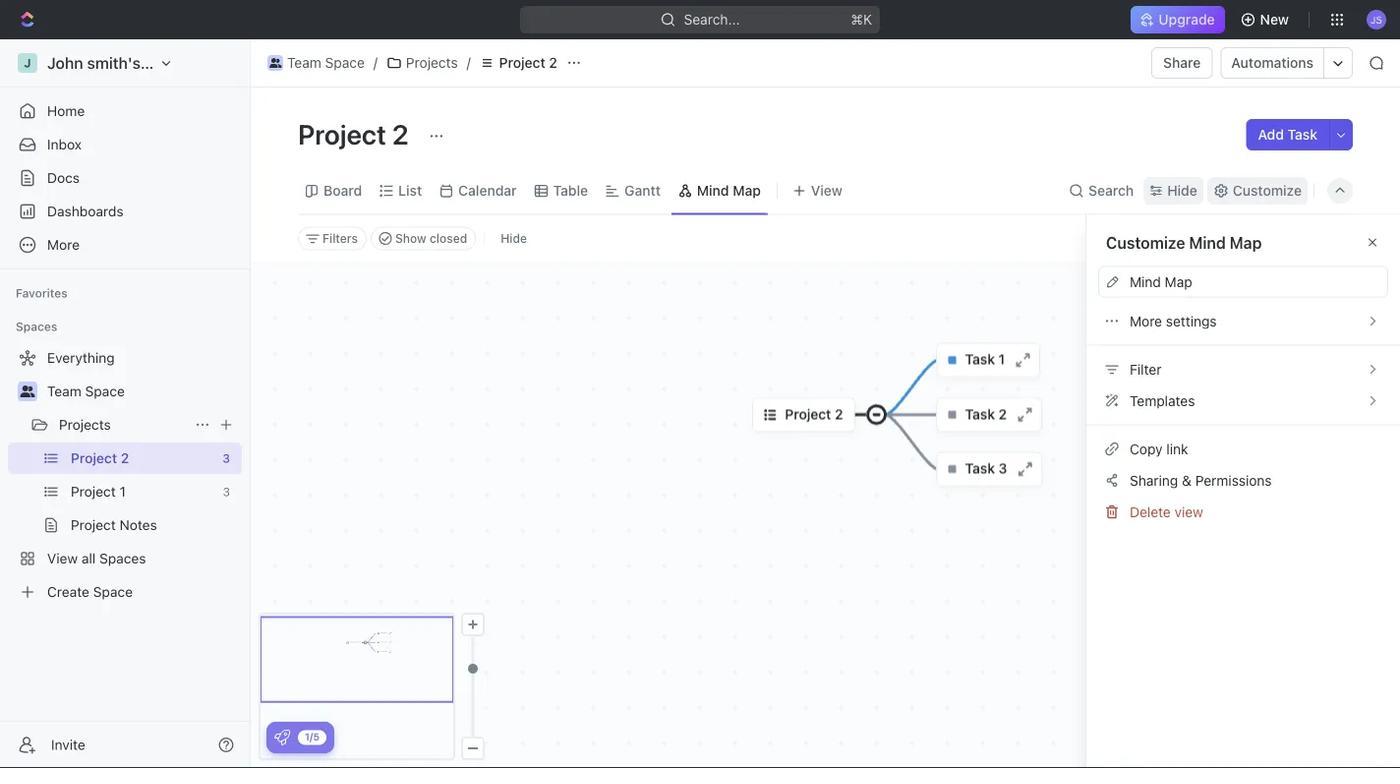 Task type: vqa. For each thing, say whether or not it's contained in the screenshot.
topmost Howard's
no



Task type: describe. For each thing, give the bounding box(es) containing it.
view all spaces link
[[8, 543, 238, 574]]

projects inside tree
[[59, 417, 111, 433]]

closed
[[430, 232, 467, 245]]

docs
[[47, 170, 80, 186]]

2 vertical spatial map
[[1165, 273, 1193, 290]]

project for project notes link
[[71, 517, 116, 533]]

everything link
[[8, 342, 238, 374]]

task
[[1288, 126, 1318, 143]]

mind map link
[[693, 177, 761, 205]]

copy link
[[1130, 441, 1189, 457]]

add
[[1258, 126, 1284, 143]]

list link
[[395, 177, 422, 205]]

mind map inside mind map link
[[697, 182, 761, 199]]

hide inside hide button
[[501, 232, 527, 245]]

copy
[[1130, 441, 1163, 457]]

Search tasks... text field
[[1156, 224, 1352, 253]]

0 vertical spatial projects link
[[381, 51, 463, 75]]

add task button
[[1247, 119, 1330, 150]]

customize mind map
[[1106, 233, 1262, 252]]

link
[[1167, 441, 1189, 457]]

create space link
[[8, 576, 238, 608]]

docs link
[[8, 162, 242, 194]]

view
[[1175, 504, 1204, 520]]

0 vertical spatial map
[[733, 182, 761, 199]]

add task
[[1258, 126, 1318, 143]]

sharing & permissions button
[[1099, 465, 1389, 496]]

show
[[395, 232, 427, 245]]

inbox link
[[8, 129, 242, 160]]

tree inside sidebar navigation
[[8, 342, 242, 608]]

user group image
[[20, 386, 35, 397]]

filters button
[[298, 227, 367, 250]]

board link
[[320, 177, 362, 205]]

more settings button
[[1099, 305, 1389, 337]]

john
[[47, 54, 83, 72]]

hide button
[[493, 227, 535, 250]]

project 1 link
[[71, 476, 215, 507]]

project notes link
[[71, 509, 238, 541]]

view button
[[786, 168, 850, 214]]

john smith's workspace, , element
[[18, 53, 37, 73]]

⌘k
[[851, 11, 872, 28]]

view for view
[[811, 182, 843, 199]]

show closed
[[395, 232, 467, 245]]

table link
[[549, 177, 588, 205]]

inbox
[[47, 136, 82, 152]]

1 horizontal spatial mind map
[[1130, 273, 1193, 290]]

home
[[47, 103, 85, 119]]

search...
[[684, 11, 740, 28]]

more for more settings
[[1130, 313, 1163, 329]]

share button
[[1152, 47, 1213, 79]]

new
[[1260, 11, 1289, 28]]

all
[[82, 550, 96, 567]]

show closed button
[[371, 227, 476, 250]]

1 horizontal spatial projects
[[406, 55, 458, 71]]

customize for customize mind map
[[1106, 233, 1186, 252]]

filter
[[1130, 361, 1162, 377]]

delete view
[[1130, 504, 1204, 520]]

favorites button
[[8, 281, 75, 305]]

templates button
[[1087, 385, 1401, 417]]

sidebar navigation
[[0, 39, 255, 768]]

gantt link
[[621, 177, 661, 205]]

search
[[1089, 182, 1134, 199]]

board
[[324, 182, 362, 199]]

2 inside sidebar navigation
[[121, 450, 129, 466]]

search button
[[1063, 177, 1140, 205]]

gantt
[[625, 182, 661, 199]]

dashboards
[[47, 203, 124, 219]]

user group image
[[269, 58, 282, 68]]

onboarding checklist button element
[[274, 730, 290, 746]]

dashboards link
[[8, 196, 242, 227]]

2 / from the left
[[467, 55, 471, 71]]

1 vertical spatial project 2 link
[[71, 443, 215, 474]]

view for view all spaces
[[47, 550, 78, 567]]

everything
[[47, 350, 115, 366]]

more settings
[[1130, 313, 1217, 329]]

smith's
[[87, 54, 141, 72]]

invite
[[51, 737, 85, 753]]

list
[[399, 182, 422, 199]]

customize button
[[1208, 177, 1308, 205]]

j
[[24, 56, 31, 70]]

john smith's workspace
[[47, 54, 226, 72]]

automations button
[[1222, 48, 1324, 78]]

1 horizontal spatial project 2 link
[[475, 51, 563, 75]]

team space inside tree
[[47, 383, 125, 399]]

more button
[[8, 229, 242, 261]]

more for more
[[47, 237, 80, 253]]

3 for project 2
[[223, 451, 230, 465]]



Task type: locate. For each thing, give the bounding box(es) containing it.
0 horizontal spatial 2
[[121, 450, 129, 466]]

js
[[1371, 14, 1383, 25]]

hide up customize mind map
[[1168, 182, 1198, 199]]

2 vertical spatial project 2
[[71, 450, 129, 466]]

1 vertical spatial view
[[47, 550, 78, 567]]

3 for project 1
[[223, 485, 230, 499]]

0 vertical spatial mind map
[[697, 182, 761, 199]]

project for project 1 link
[[71, 483, 116, 500]]

mind map
[[697, 182, 761, 199], [1130, 273, 1193, 290]]

1 vertical spatial team
[[47, 383, 81, 399]]

1 horizontal spatial team space
[[287, 55, 365, 71]]

delete
[[1130, 504, 1171, 520]]

1 horizontal spatial hide
[[1168, 182, 1198, 199]]

1 horizontal spatial project 2
[[298, 118, 415, 150]]

favorites
[[16, 286, 68, 300]]

mind map up 'more settings'
[[1130, 273, 1193, 290]]

hide button
[[1144, 177, 1204, 205]]

0 horizontal spatial view
[[47, 550, 78, 567]]

project
[[499, 55, 546, 71], [298, 118, 386, 150], [71, 450, 117, 466], [71, 483, 116, 500], [71, 517, 116, 533]]

filters
[[323, 232, 358, 245]]

0 vertical spatial project 2 link
[[475, 51, 563, 75]]

space
[[325, 55, 365, 71], [85, 383, 125, 399], [93, 584, 133, 600]]

1 vertical spatial more
[[1130, 313, 1163, 329]]

3
[[223, 451, 230, 465], [223, 485, 230, 499]]

project 2
[[499, 55, 558, 71], [298, 118, 415, 150], [71, 450, 129, 466]]

2 horizontal spatial 2
[[549, 55, 558, 71]]

upgrade link
[[1131, 6, 1225, 33]]

1 vertical spatial customize
[[1106, 233, 1186, 252]]

0 vertical spatial mind
[[697, 182, 729, 199]]

0 horizontal spatial map
[[733, 182, 761, 199]]

tree
[[8, 342, 242, 608]]

1 vertical spatial 2
[[392, 118, 409, 150]]

notes
[[120, 517, 157, 533]]

2 3 from the top
[[223, 485, 230, 499]]

None range field
[[461, 636, 485, 737]]

delete view button
[[1099, 496, 1389, 528]]

space right user group image
[[325, 55, 365, 71]]

0 horizontal spatial hide
[[501, 232, 527, 245]]

1 horizontal spatial map
[[1165, 273, 1193, 290]]

2 vertical spatial space
[[93, 584, 133, 600]]

sharing
[[1130, 472, 1179, 488]]

0 horizontal spatial customize
[[1106, 233, 1186, 252]]

0 vertical spatial team space
[[287, 55, 365, 71]]

filter button
[[1087, 354, 1401, 385]]

1 horizontal spatial mind
[[1130, 273, 1161, 290]]

view all spaces
[[47, 550, 146, 567]]

0 horizontal spatial mind map
[[697, 182, 761, 199]]

1 horizontal spatial customize
[[1233, 182, 1302, 199]]

js button
[[1361, 4, 1393, 35]]

1 horizontal spatial 2
[[392, 118, 409, 150]]

view inside view all spaces 'link'
[[47, 550, 78, 567]]

1 / from the left
[[374, 55, 378, 71]]

0 vertical spatial team space link
[[263, 51, 370, 75]]

1 3 from the top
[[223, 451, 230, 465]]

&
[[1182, 472, 1192, 488]]

1 horizontal spatial spaces
[[99, 550, 146, 567]]

0 vertical spatial team
[[287, 55, 321, 71]]

customize down hide dropdown button
[[1106, 233, 1186, 252]]

filter button
[[1099, 354, 1389, 385]]

team right user group icon
[[47, 383, 81, 399]]

1 vertical spatial project 2
[[298, 118, 415, 150]]

hide down calendar
[[501, 232, 527, 245]]

0 vertical spatial project 2
[[499, 55, 558, 71]]

view
[[811, 182, 843, 199], [47, 550, 78, 567]]

0 vertical spatial space
[[325, 55, 365, 71]]

1 vertical spatial space
[[85, 383, 125, 399]]

0 vertical spatial spaces
[[16, 320, 57, 333]]

project 2 link
[[475, 51, 563, 75], [71, 443, 215, 474]]

settings
[[1166, 313, 1217, 329]]

tree containing everything
[[8, 342, 242, 608]]

1 vertical spatial team space link
[[47, 376, 238, 407]]

view button
[[786, 177, 850, 205]]

1 vertical spatial team space
[[47, 383, 125, 399]]

1 vertical spatial hide
[[501, 232, 527, 245]]

sharing & permissions
[[1130, 472, 1272, 488]]

table
[[553, 182, 588, 199]]

0 horizontal spatial more
[[47, 237, 80, 253]]

projects link
[[381, 51, 463, 75], [59, 409, 187, 441]]

2 vertical spatial 2
[[121, 450, 129, 466]]

0 horizontal spatial team space link
[[47, 376, 238, 407]]

view inside view button
[[811, 182, 843, 199]]

calendar link
[[455, 177, 517, 205]]

1 vertical spatial mind
[[1189, 233, 1226, 252]]

more inside dropdown button
[[47, 237, 80, 253]]

1 vertical spatial mind map
[[1130, 273, 1193, 290]]

0 horizontal spatial team
[[47, 383, 81, 399]]

project 1
[[71, 483, 126, 500]]

0 horizontal spatial spaces
[[16, 320, 57, 333]]

more
[[47, 237, 80, 253], [1130, 313, 1163, 329]]

create space
[[47, 584, 133, 600]]

team inside tree
[[47, 383, 81, 399]]

upgrade
[[1159, 11, 1215, 28]]

mind down hide dropdown button
[[1189, 233, 1226, 252]]

0 horizontal spatial project 2 link
[[71, 443, 215, 474]]

map down customize mind map
[[1165, 273, 1193, 290]]

hide inside hide dropdown button
[[1168, 182, 1198, 199]]

1 vertical spatial 3
[[223, 485, 230, 499]]

workspace
[[145, 54, 226, 72]]

team space
[[287, 55, 365, 71], [47, 383, 125, 399]]

2 horizontal spatial project 2
[[499, 55, 558, 71]]

project for bottom project 2 link
[[71, 450, 117, 466]]

automations
[[1232, 55, 1314, 71]]

0 horizontal spatial mind
[[697, 182, 729, 199]]

permissions
[[1196, 472, 1272, 488]]

share
[[1164, 55, 1201, 71]]

map left view dropdown button
[[733, 182, 761, 199]]

space down view all spaces 'link' in the left bottom of the page
[[93, 584, 133, 600]]

calendar
[[458, 182, 517, 199]]

0 vertical spatial more
[[47, 237, 80, 253]]

templates
[[1130, 392, 1195, 409]]

0 horizontal spatial team space
[[47, 383, 125, 399]]

team space link
[[263, 51, 370, 75], [47, 376, 238, 407]]

0 horizontal spatial projects
[[59, 417, 111, 433]]

mind right gantt
[[697, 182, 729, 199]]

team space down everything
[[47, 383, 125, 399]]

team space right user group image
[[287, 55, 365, 71]]

0 vertical spatial projects
[[406, 55, 458, 71]]

onboarding checklist button image
[[274, 730, 290, 746]]

more down dashboards
[[47, 237, 80, 253]]

/
[[374, 55, 378, 71], [467, 55, 471, 71]]

1/5
[[305, 731, 320, 743]]

project notes
[[71, 517, 157, 533]]

team right user group image
[[287, 55, 321, 71]]

0 horizontal spatial project 2
[[71, 450, 129, 466]]

1 vertical spatial spaces
[[99, 550, 146, 567]]

mind map right gantt
[[697, 182, 761, 199]]

customize for customize
[[1233, 182, 1302, 199]]

1 horizontal spatial more
[[1130, 313, 1163, 329]]

0 vertical spatial hide
[[1168, 182, 1198, 199]]

1 horizontal spatial team
[[287, 55, 321, 71]]

map down customize button
[[1230, 233, 1262, 252]]

0 vertical spatial 3
[[223, 451, 230, 465]]

new button
[[1233, 4, 1301, 35]]

1
[[120, 483, 126, 500]]

space down everything link
[[85, 383, 125, 399]]

0 vertical spatial view
[[811, 182, 843, 199]]

2 horizontal spatial map
[[1230, 233, 1262, 252]]

0 vertical spatial customize
[[1233, 182, 1302, 199]]

map
[[733, 182, 761, 199], [1230, 233, 1262, 252], [1165, 273, 1193, 290]]

more left the settings
[[1130, 313, 1163, 329]]

copy link button
[[1099, 433, 1389, 465]]

spaces up create space link
[[99, 550, 146, 567]]

0 vertical spatial 2
[[549, 55, 558, 71]]

home link
[[8, 95, 242, 127]]

spaces
[[16, 320, 57, 333], [99, 550, 146, 567]]

spaces inside 'link'
[[99, 550, 146, 567]]

1 vertical spatial projects
[[59, 417, 111, 433]]

1 vertical spatial map
[[1230, 233, 1262, 252]]

create
[[47, 584, 89, 600]]

0 horizontal spatial projects link
[[59, 409, 187, 441]]

1 horizontal spatial view
[[811, 182, 843, 199]]

0 horizontal spatial /
[[374, 55, 378, 71]]

1 horizontal spatial projects link
[[381, 51, 463, 75]]

1 horizontal spatial /
[[467, 55, 471, 71]]

more inside button
[[1130, 313, 1163, 329]]

project 2 inside sidebar navigation
[[71, 450, 129, 466]]

2 horizontal spatial mind
[[1189, 233, 1226, 252]]

1 vertical spatial projects link
[[59, 409, 187, 441]]

mind up 'more settings'
[[1130, 273, 1161, 290]]

spaces down favorites at the top of the page
[[16, 320, 57, 333]]

customize inside button
[[1233, 182, 1302, 199]]

mind
[[697, 182, 729, 199], [1189, 233, 1226, 252], [1130, 273, 1161, 290]]

templates button
[[1099, 385, 1389, 417]]

2 vertical spatial mind
[[1130, 273, 1161, 290]]

1 horizontal spatial team space link
[[263, 51, 370, 75]]

team
[[287, 55, 321, 71], [47, 383, 81, 399]]

customize up search tasks... text box
[[1233, 182, 1302, 199]]



